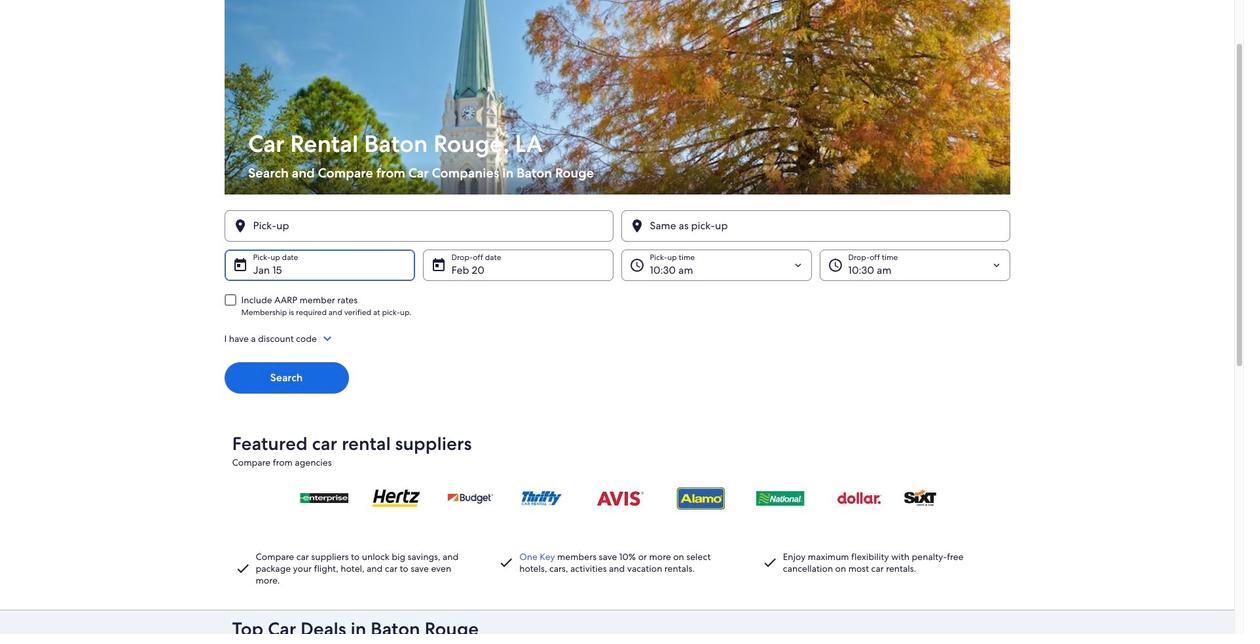 Task type: describe. For each thing, give the bounding box(es) containing it.
car suppliers logo image
[[232, 474, 1002, 522]]



Task type: locate. For each thing, give the bounding box(es) containing it.
breadcrumbs region
[[0, 0, 1235, 610]]



Task type: vqa. For each thing, say whether or not it's contained in the screenshot.
the Breadcrumbs "region"
yes



